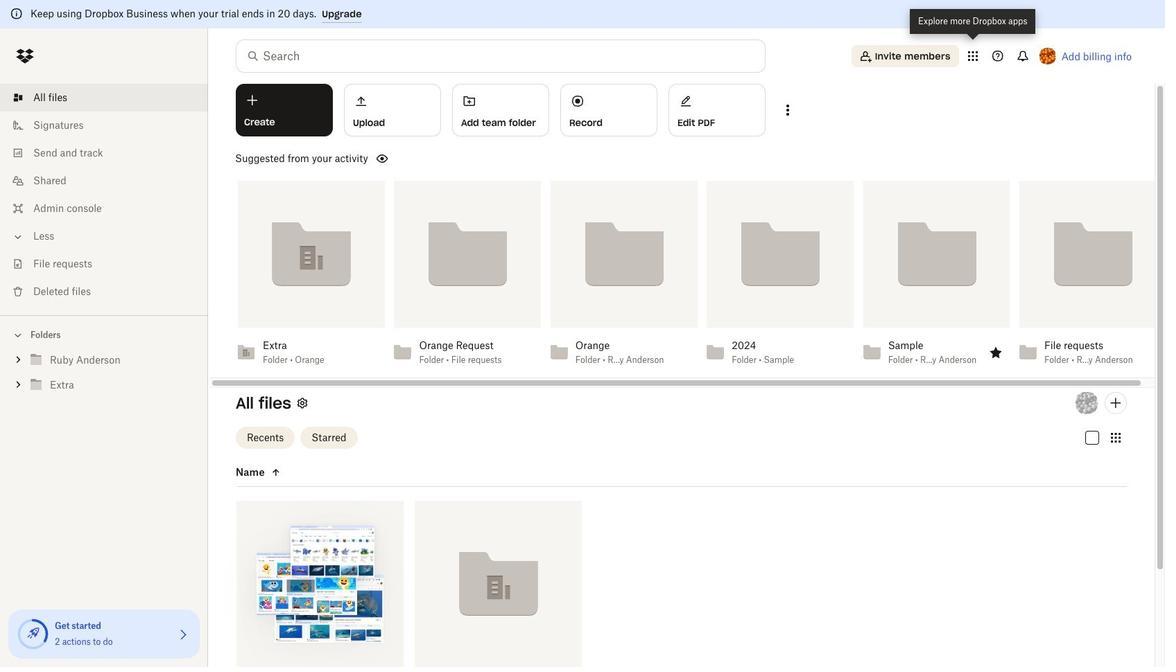 Task type: vqa. For each thing, say whether or not it's contained in the screenshot.
Set naming conventions button on the right
no



Task type: locate. For each thing, give the bounding box(es) containing it.
list item
[[0, 84, 208, 112]]

group
[[0, 345, 208, 409]]

list
[[0, 76, 208, 316]]

dropbox image
[[11, 42, 39, 70]]

team shared folder, extra row
[[415, 501, 582, 668]]

add team members image
[[1108, 395, 1124, 412]]

alert
[[0, 0, 1165, 28]]

ruby anderson image
[[1076, 392, 1098, 415]]



Task type: describe. For each thing, give the bounding box(es) containing it.
folder settings image
[[294, 395, 311, 412]]

account menu image
[[1040, 48, 1056, 65]]

Search in folder "Dropbox" text field
[[263, 48, 737, 65]]

team member folder, ruby anderson row
[[237, 501, 404, 668]]

less image
[[11, 230, 25, 244]]



